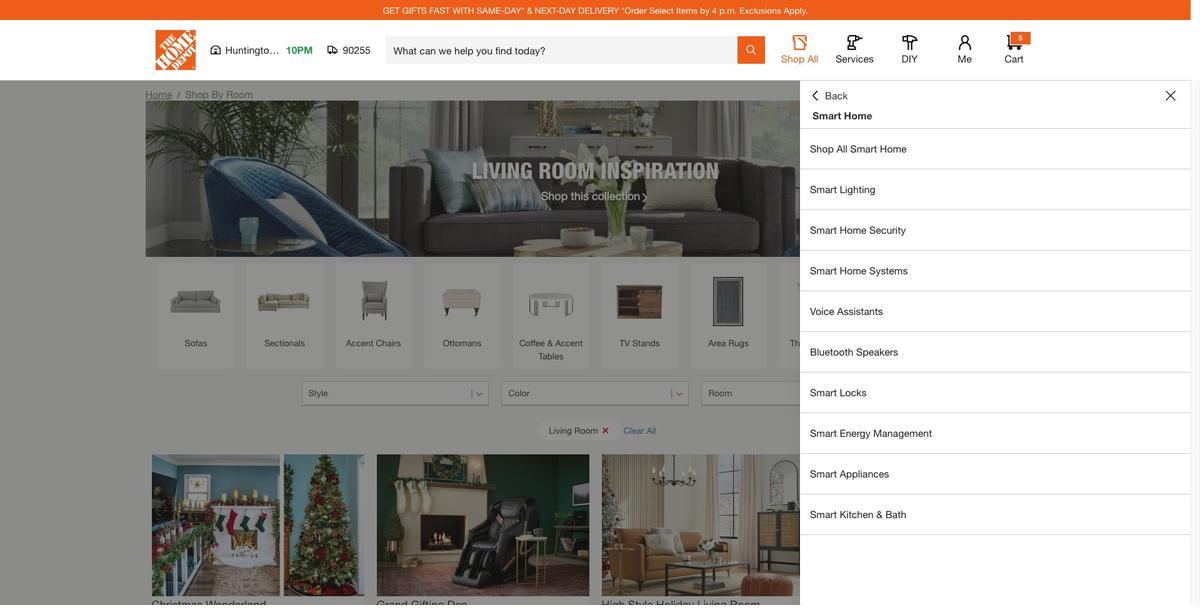 Task type: describe. For each thing, give the bounding box(es) containing it.
next-
[[535, 5, 560, 15]]

park
[[278, 44, 298, 56]]

smart home security link
[[801, 210, 1192, 250]]

smart locks link
[[801, 373, 1192, 413]]

speakers
[[857, 346, 899, 358]]

living room
[[549, 425, 598, 436]]

clear all
[[624, 425, 657, 436]]

smart appliances
[[811, 468, 890, 480]]

sofas link
[[164, 270, 228, 350]]

bath
[[886, 509, 907, 520]]

shop for shop all smart home
[[811, 143, 834, 154]]

living room inspiration
[[472, 157, 719, 184]]

security
[[870, 224, 906, 236]]

room right by
[[226, 88, 253, 100]]

kitchen
[[840, 509, 874, 520]]

the home depot logo image
[[155, 30, 195, 70]]

smart for smart appliances
[[811, 468, 838, 480]]

room button
[[702, 382, 890, 407]]

assistants
[[838, 305, 884, 317]]

appliances
[[840, 468, 890, 480]]

smart home
[[813, 109, 873, 121]]

throw pillows link
[[786, 270, 850, 350]]

living for living room
[[549, 425, 572, 436]]

living room button
[[537, 421, 622, 440]]

shop all button
[[780, 35, 820, 65]]

home link
[[145, 88, 172, 100]]

area rugs
[[709, 338, 749, 348]]

fast
[[430, 5, 451, 15]]

home inside shop all smart home link
[[881, 143, 907, 154]]

huntington park
[[225, 44, 298, 56]]

services
[[836, 53, 874, 64]]

area
[[709, 338, 727, 348]]

tv
[[620, 338, 630, 348]]

area rugs image
[[697, 270, 761, 333]]

shop this collection link
[[541, 187, 650, 204]]

& inside coffee & accent tables
[[548, 338, 553, 348]]

smart locks
[[811, 387, 867, 398]]

voice assistants link
[[801, 291, 1192, 332]]

coffee & accent tables
[[520, 338, 583, 362]]

smart for smart energy management
[[811, 427, 838, 439]]

sectionals image
[[253, 270, 317, 333]]

ottomans
[[443, 338, 482, 348]]

area rugs link
[[697, 270, 761, 350]]

huntington
[[225, 44, 275, 56]]

smart for smart home systems
[[811, 265, 838, 276]]

sectionals
[[265, 338, 305, 348]]

bluetooth speakers link
[[801, 332, 1192, 372]]

shop this collection
[[541, 189, 641, 202]]

throw blankets image
[[875, 270, 939, 333]]

accent chairs
[[346, 338, 401, 348]]

rugs
[[729, 338, 749, 348]]

*order
[[622, 5, 647, 15]]

style button
[[302, 382, 489, 407]]

room up this
[[539, 157, 595, 184]]

90255
[[343, 44, 371, 56]]

room inside button
[[575, 425, 598, 436]]

tables
[[539, 351, 564, 362]]

room inside 'button'
[[709, 388, 733, 398]]

by
[[701, 5, 710, 15]]

smart for smart home
[[813, 109, 842, 121]]

day
[[560, 5, 576, 15]]

smart home security
[[811, 224, 906, 236]]

shop all
[[782, 53, 819, 64]]

style
[[309, 388, 328, 398]]

ottomans image
[[431, 270, 494, 333]]

5
[[1019, 33, 1023, 43]]

shop right /
[[185, 88, 209, 100]]

smart home systems link
[[801, 251, 1192, 291]]

lighting
[[840, 183, 876, 195]]

smart energy management
[[811, 427, 933, 439]]

home / shop by room
[[145, 88, 253, 100]]

all for shop all smart home
[[837, 143, 848, 154]]

smart home systems
[[811, 265, 909, 276]]

stands
[[633, 338, 660, 348]]

home for smart home systems
[[840, 265, 867, 276]]

throw blankets link
[[875, 270, 939, 350]]

10pm
[[286, 44, 313, 56]]

cart
[[1005, 53, 1024, 64]]

select
[[650, 5, 674, 15]]

items
[[677, 5, 698, 15]]

with
[[453, 5, 475, 15]]

shop for shop all
[[782, 53, 805, 64]]

1 accent from the left
[[346, 338, 374, 348]]

inspiration
[[601, 157, 719, 184]]

me
[[958, 53, 972, 64]]

same-
[[477, 5, 505, 15]]

/
[[177, 89, 180, 100]]

sectionals link
[[253, 270, 317, 350]]

clear all button
[[624, 419, 657, 442]]

shop for shop this collection
[[541, 189, 568, 202]]

coffee
[[520, 338, 545, 348]]

What can we help you find today? search field
[[394, 37, 737, 63]]

bluetooth
[[811, 346, 854, 358]]

day*
[[505, 5, 525, 15]]

p.m.
[[720, 5, 737, 15]]

exclusions
[[740, 5, 782, 15]]

locks
[[840, 387, 867, 398]]

throw pillows
[[791, 338, 845, 348]]



Task type: locate. For each thing, give the bounding box(es) containing it.
1 stretchy image image from the left
[[152, 455, 364, 597]]

living
[[472, 157, 533, 184], [549, 425, 572, 436]]

smart left locks
[[811, 387, 838, 398]]

menu
[[801, 129, 1192, 535]]

accent
[[346, 338, 374, 348], [556, 338, 583, 348]]

0 vertical spatial all
[[808, 53, 819, 64]]

tv stands
[[620, 338, 660, 348]]

clear
[[624, 425, 645, 436]]

0 horizontal spatial accent
[[346, 338, 374, 348]]

sofas image
[[164, 270, 228, 333]]

voice
[[811, 305, 835, 317]]

1 horizontal spatial living
[[549, 425, 572, 436]]

menu containing shop all smart home
[[801, 129, 1192, 535]]

smart left lighting
[[811, 183, 838, 195]]

shop all smart home
[[811, 143, 907, 154]]

1 vertical spatial all
[[837, 143, 848, 154]]

1 horizontal spatial &
[[548, 338, 553, 348]]

curtains & drapes image
[[964, 270, 1027, 333]]

0 vertical spatial &
[[527, 5, 533, 15]]

1 horizontal spatial throw
[[876, 338, 901, 348]]

3 stretchy image image from the left
[[602, 455, 815, 597]]

all for clear all
[[647, 425, 657, 436]]

accent left "chairs"
[[346, 338, 374, 348]]

0 horizontal spatial all
[[647, 425, 657, 436]]

smart for smart kitchen & bath
[[811, 509, 838, 520]]

ottomans link
[[431, 270, 494, 350]]

sofas
[[185, 338, 207, 348]]

1 horizontal spatial accent
[[556, 338, 583, 348]]

accent chairs link
[[342, 270, 406, 350]]

smart left kitchen
[[811, 509, 838, 520]]

all up the back button
[[808, 53, 819, 64]]

home for smart home
[[845, 109, 873, 121]]

smart left the energy
[[811, 427, 838, 439]]

all down smart home
[[837, 143, 848, 154]]

living for living room inspiration
[[472, 157, 533, 184]]

coffee & accent tables link
[[519, 270, 583, 363]]

smart appliances link
[[801, 454, 1192, 494]]

chairs
[[376, 338, 401, 348]]

gifts
[[403, 5, 427, 15]]

smart kitchen & bath link
[[801, 495, 1192, 535]]

voice assistants
[[811, 305, 884, 317]]

accent inside coffee & accent tables
[[556, 338, 583, 348]]

all
[[808, 53, 819, 64], [837, 143, 848, 154], [647, 425, 657, 436]]

home
[[145, 88, 172, 100], [845, 109, 873, 121], [881, 143, 907, 154], [840, 224, 867, 236], [840, 265, 867, 276]]

all for shop all
[[808, 53, 819, 64]]

shop
[[782, 53, 805, 64], [185, 88, 209, 100], [811, 143, 834, 154], [541, 189, 568, 202]]

back
[[826, 89, 848, 101]]

throw for throw pillows
[[791, 338, 815, 348]]

shop left this
[[541, 189, 568, 202]]

smart energy management link
[[801, 413, 1192, 453]]

by
[[212, 88, 224, 100]]

accent chairs image
[[342, 270, 406, 333]]

smart for smart locks
[[811, 387, 838, 398]]

0 horizontal spatial living
[[472, 157, 533, 184]]

bluetooth speakers
[[811, 346, 899, 358]]

accent up "tables"
[[556, 338, 583, 348]]

1 vertical spatial living
[[549, 425, 572, 436]]

2 horizontal spatial all
[[837, 143, 848, 154]]

diy
[[902, 53, 918, 64]]

smart down smart lighting
[[811, 224, 838, 236]]

room down area
[[709, 388, 733, 398]]

get
[[383, 5, 400, 15]]

home inside smart home systems link
[[840, 265, 867, 276]]

shop inside button
[[782, 53, 805, 64]]

get gifts fast with same-day* & next-day delivery *order select items by 4 p.m. exclusions apply.
[[383, 5, 808, 15]]

back button
[[811, 89, 848, 102]]

tv stands image
[[608, 270, 672, 333]]

throw blankets
[[876, 338, 937, 348]]

2 vertical spatial all
[[647, 425, 657, 436]]

smart down the back button
[[813, 109, 842, 121]]

shop down apply.
[[782, 53, 805, 64]]

room down color "button"
[[575, 425, 598, 436]]

all right clear
[[647, 425, 657, 436]]

delivery
[[579, 5, 620, 15]]

90255 button
[[328, 44, 371, 56]]

4 stretchy image image from the left
[[827, 455, 1040, 597]]

& left bath
[[877, 509, 883, 520]]

home inside 'smart home security' link
[[840, 224, 867, 236]]

shop down smart home
[[811, 143, 834, 154]]

smart
[[813, 109, 842, 121], [851, 143, 878, 154], [811, 183, 838, 195], [811, 224, 838, 236], [811, 265, 838, 276], [811, 387, 838, 398], [811, 427, 838, 439], [811, 468, 838, 480], [811, 509, 838, 520]]

0 horizontal spatial throw
[[791, 338, 815, 348]]

smart for smart lighting
[[811, 183, 838, 195]]

&
[[527, 5, 533, 15], [548, 338, 553, 348], [877, 509, 883, 520]]

smart kitchen & bath
[[811, 509, 907, 520]]

smart lighting link
[[801, 170, 1192, 210]]

management
[[874, 427, 933, 439]]

smart down smart home
[[851, 143, 878, 154]]

2 horizontal spatial &
[[877, 509, 883, 520]]

coffee & accent tables image
[[519, 270, 583, 333]]

this
[[571, 189, 589, 202]]

smart up voice
[[811, 265, 838, 276]]

smart lighting
[[811, 183, 876, 195]]

color
[[509, 388, 530, 398]]

2 accent from the left
[[556, 338, 583, 348]]

home for smart home security
[[840, 224, 867, 236]]

living inside button
[[549, 425, 572, 436]]

diy button
[[890, 35, 930, 65]]

shop all smart home link
[[801, 129, 1192, 169]]

2 stretchy image image from the left
[[377, 455, 590, 597]]

blankets
[[903, 338, 937, 348]]

me button
[[945, 35, 985, 65]]

& up "tables"
[[548, 338, 553, 348]]

services button
[[835, 35, 875, 65]]

color button
[[502, 382, 690, 407]]

energy
[[840, 427, 871, 439]]

0 vertical spatial living
[[472, 157, 533, 184]]

& right day*
[[527, 5, 533, 15]]

1 throw from the left
[[791, 338, 815, 348]]

smart for smart home security
[[811, 224, 838, 236]]

throw for throw blankets
[[876, 338, 901, 348]]

2 vertical spatial &
[[877, 509, 883, 520]]

throw pillows image
[[786, 270, 850, 333]]

4
[[713, 5, 717, 15]]

apply.
[[784, 5, 808, 15]]

feedback link image
[[1184, 211, 1201, 279]]

1 horizontal spatial all
[[808, 53, 819, 64]]

collection
[[592, 189, 641, 202]]

tv stands link
[[608, 270, 672, 350]]

stretchy image image
[[152, 455, 364, 597], [377, 455, 590, 597], [602, 455, 815, 597], [827, 455, 1040, 597]]

1 vertical spatial &
[[548, 338, 553, 348]]

drawer close image
[[1167, 91, 1177, 101]]

throw left pillows
[[791, 338, 815, 348]]

throw left the blankets
[[876, 338, 901, 348]]

smart left appliances
[[811, 468, 838, 480]]

pillows
[[817, 338, 845, 348]]

2 throw from the left
[[876, 338, 901, 348]]

0 horizontal spatial &
[[527, 5, 533, 15]]



Task type: vqa. For each thing, say whether or not it's contained in the screenshot.
Lander within the Pickup 40 in stock at Lander
no



